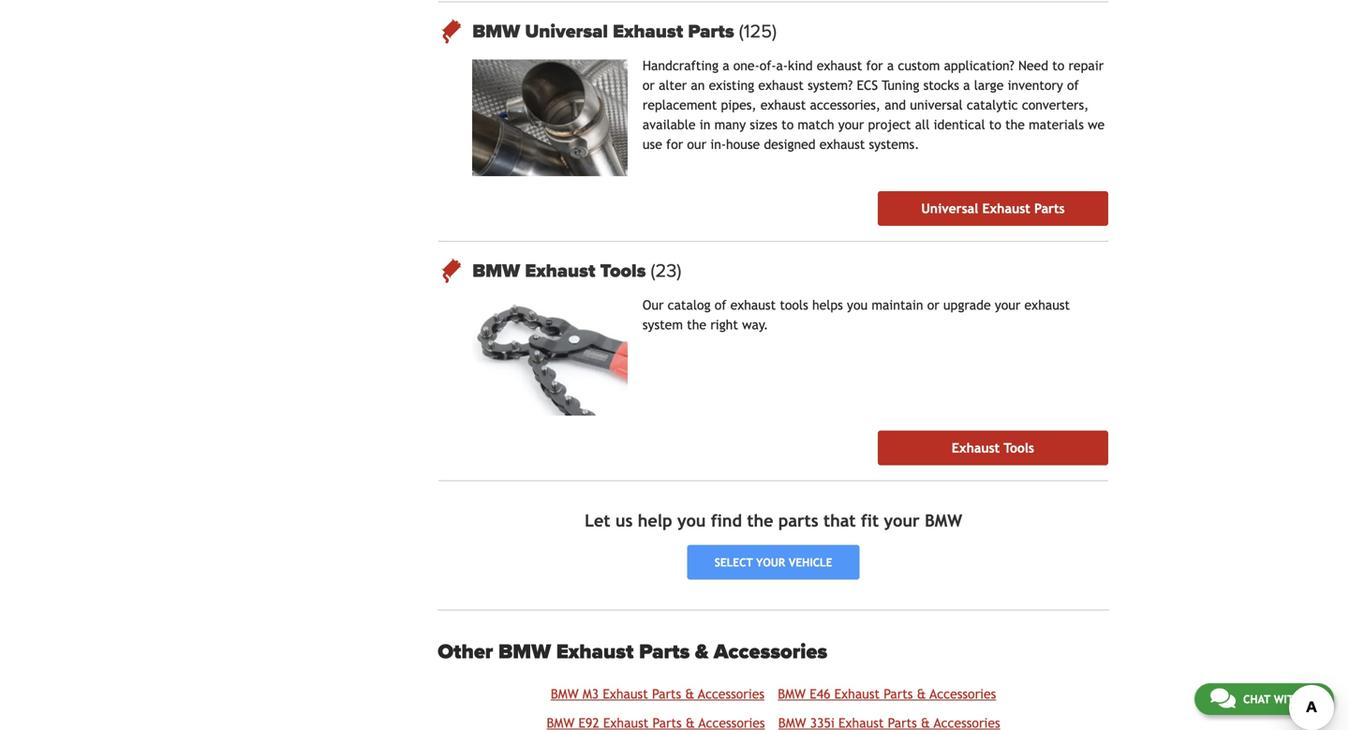 Task type: locate. For each thing, give the bounding box(es) containing it.
exhaust
[[817, 58, 863, 73], [759, 78, 804, 93], [761, 97, 806, 112], [820, 137, 865, 152], [731, 298, 776, 313], [1025, 298, 1070, 313]]

bmw e46 exhaust parts & accessories link
[[778, 687, 997, 702]]

universal exhaust parts
[[922, 201, 1065, 216]]

in
[[700, 117, 711, 132]]

the down the catalytic
[[1006, 117, 1025, 132]]

1 horizontal spatial you
[[847, 298, 868, 313]]

0 horizontal spatial the
[[687, 317, 707, 332]]

a up tuning
[[888, 58, 894, 73]]

0 vertical spatial for
[[867, 58, 884, 73]]

you
[[847, 298, 868, 313], [678, 511, 706, 530]]

let us help you find the parts that fit your     bmw
[[585, 511, 963, 530]]

kind
[[788, 58, 813, 73]]

the right find
[[747, 511, 774, 530]]

right
[[711, 317, 739, 332]]

match
[[798, 117, 835, 132]]

parts
[[688, 20, 735, 43], [1035, 201, 1065, 216], [639, 640, 690, 665], [652, 687, 682, 702], [884, 687, 913, 702]]

0 vertical spatial the
[[1006, 117, 1025, 132]]

to down the catalytic
[[990, 117, 1002, 132]]

converters,
[[1022, 97, 1089, 112]]

bmw                                                                                    universal exhaust parts
[[473, 20, 739, 43]]

bmw
[[473, 20, 520, 43], [473, 260, 520, 282], [925, 511, 963, 530], [499, 640, 551, 665], [551, 687, 579, 702], [778, 687, 806, 702]]

exhaust inside exhaust tools link
[[952, 440, 1000, 455]]

repair
[[1069, 58, 1104, 73]]

your inside our catalog of exhaust tools helps you maintain or upgrade your exhaust system the right way.
[[995, 298, 1021, 313]]

your
[[839, 117, 864, 132], [995, 298, 1021, 313], [884, 511, 920, 530], [757, 556, 786, 569]]

custom
[[898, 58, 940, 73]]

a
[[723, 58, 730, 73], [888, 58, 894, 73], [964, 78, 971, 93]]

accessories for other bmw exhaust parts & accessories
[[714, 640, 828, 665]]

parts for bmw e46 exhaust parts & accessories
[[884, 687, 913, 702]]

the inside our catalog of exhaust tools helps you maintain or upgrade your exhaust system the right way.
[[687, 317, 707, 332]]

your down accessories,
[[839, 117, 864, 132]]

parts up handcrafting
[[688, 20, 735, 43]]

2 horizontal spatial the
[[1006, 117, 1025, 132]]

help
[[638, 511, 673, 530]]

to right need
[[1053, 58, 1065, 73]]

exhaust tools
[[952, 440, 1035, 455]]

of down repair
[[1068, 78, 1079, 93]]

us
[[1305, 693, 1319, 706]]

parts down other bmw exhaust parts & accessories
[[652, 687, 682, 702]]

parts for other bmw exhaust parts & accessories
[[639, 640, 690, 665]]

exhaust down 'match'
[[820, 137, 865, 152]]

maintain
[[872, 298, 924, 313]]

other bmw exhaust parts & accessories
[[438, 640, 828, 665]]

2 vertical spatial the
[[747, 511, 774, 530]]

or left alter
[[643, 78, 655, 93]]

&
[[695, 640, 709, 665], [686, 687, 695, 702], [917, 687, 927, 702]]

of up right
[[715, 298, 727, 313]]

designed
[[764, 137, 816, 152]]

to
[[1053, 58, 1065, 73], [782, 117, 794, 132], [990, 117, 1002, 132]]

you right "helps"
[[847, 298, 868, 313]]

1 vertical spatial the
[[687, 317, 707, 332]]

large
[[975, 78, 1004, 93]]

handcrafting
[[643, 58, 719, 73]]

select your vehicle button
[[688, 545, 860, 580]]

1 vertical spatial of
[[715, 298, 727, 313]]

1 vertical spatial for
[[666, 137, 684, 152]]

upgrade
[[944, 298, 991, 313]]

1 horizontal spatial or
[[928, 298, 940, 313]]

need
[[1019, 58, 1049, 73]]

parts down the materials
[[1035, 201, 1065, 216]]

m3
[[583, 687, 599, 702]]

universal
[[910, 97, 963, 112]]

1 horizontal spatial of
[[1068, 78, 1079, 93]]

0 vertical spatial of
[[1068, 78, 1079, 93]]

exhaust tools link
[[878, 431, 1109, 465]]

to up designed
[[782, 117, 794, 132]]

for up ecs at the right
[[867, 58, 884, 73]]

universal down identical
[[922, 201, 979, 216]]

accessories
[[714, 640, 828, 665], [698, 687, 765, 702], [930, 687, 997, 702]]

vehicle
[[789, 556, 833, 569]]

universal exhaust parts link
[[878, 191, 1109, 226]]

system?
[[808, 78, 853, 93]]

1 horizontal spatial for
[[867, 58, 884, 73]]

all
[[915, 117, 930, 132]]

with
[[1274, 693, 1302, 706]]

house
[[726, 137, 760, 152]]

1 horizontal spatial the
[[747, 511, 774, 530]]

your inside handcrafting a one-of-a-kind exhaust for a custom application? need to repair or alter an existing exhaust system? ecs tuning stocks a large inventory of replacement pipes, exhaust accessories, and universal catalytic converters, available in many sizes to match your project all identical to the materials we use for our in-house designed exhaust systems.
[[839, 117, 864, 132]]

bmw                                                                                    universal exhaust parts link
[[473, 20, 1109, 43]]

catalog
[[668, 298, 711, 313]]

your right select
[[757, 556, 786, 569]]

exhaust tools thumbnail image image
[[473, 299, 628, 416]]

0 horizontal spatial for
[[666, 137, 684, 152]]

of
[[1068, 78, 1079, 93], [715, 298, 727, 313]]

our catalog of exhaust tools helps you maintain or upgrade your exhaust system the right way.
[[643, 298, 1070, 332]]

universal exhaust parts thumbnail image image
[[473, 59, 628, 176]]

bmw for bmw e46 exhaust parts & accessories
[[778, 687, 806, 702]]

exhaust up the way.
[[731, 298, 776, 313]]

or
[[643, 78, 655, 93], [928, 298, 940, 313]]

1 horizontal spatial tools
[[1004, 440, 1035, 455]]

let
[[585, 511, 611, 530]]

1 vertical spatial or
[[928, 298, 940, 313]]

your right upgrade
[[995, 298, 1021, 313]]

or left upgrade
[[928, 298, 940, 313]]

universal
[[525, 20, 608, 43], [922, 201, 979, 216]]

of inside our catalog of exhaust tools helps you maintain or upgrade your exhaust system the right way.
[[715, 298, 727, 313]]

you left find
[[678, 511, 706, 530]]

chat
[[1244, 693, 1271, 706]]

bmw for bmw                                                                                    universal exhaust parts
[[473, 20, 520, 43]]

0 horizontal spatial of
[[715, 298, 727, 313]]

tuning
[[882, 78, 920, 93]]

or inside our catalog of exhaust tools helps you maintain or upgrade your exhaust system the right way.
[[928, 298, 940, 313]]

available
[[643, 117, 696, 132]]

0 vertical spatial you
[[847, 298, 868, 313]]

0 horizontal spatial a
[[723, 58, 730, 73]]

the down catalog
[[687, 317, 707, 332]]

parts up bmw m3 exhaust parts & accessories in the bottom of the page
[[639, 640, 690, 665]]

exhaust
[[613, 20, 684, 43], [983, 201, 1031, 216], [525, 260, 596, 282], [952, 440, 1000, 455], [556, 640, 634, 665], [603, 687, 648, 702], [835, 687, 880, 702]]

of-
[[760, 58, 777, 73]]

1 horizontal spatial universal
[[922, 201, 979, 216]]

universal up universal exhaust parts thumbnail image
[[525, 20, 608, 43]]

2 horizontal spatial to
[[1053, 58, 1065, 73]]

alter
[[659, 78, 687, 93]]

0 horizontal spatial universal
[[525, 20, 608, 43]]

a up existing
[[723, 58, 730, 73]]

way.
[[742, 317, 769, 332]]

parts right e46
[[884, 687, 913, 702]]

tools
[[601, 260, 646, 282], [1004, 440, 1035, 455]]

the
[[1006, 117, 1025, 132], [687, 317, 707, 332], [747, 511, 774, 530]]

for
[[867, 58, 884, 73], [666, 137, 684, 152]]

exhaust right upgrade
[[1025, 298, 1070, 313]]

for down available
[[666, 137, 684, 152]]

0 horizontal spatial or
[[643, 78, 655, 93]]

1 vertical spatial you
[[678, 511, 706, 530]]

0 vertical spatial or
[[643, 78, 655, 93]]

tools
[[780, 298, 809, 313]]

chat with us link
[[1195, 683, 1335, 715]]

an
[[691, 78, 705, 93]]

bmw e46 exhaust parts & accessories
[[778, 687, 997, 702]]

a left "large"
[[964, 78, 971, 93]]

accessories,
[[810, 97, 881, 112]]

0 horizontal spatial tools
[[601, 260, 646, 282]]

1 vertical spatial universal
[[922, 201, 979, 216]]

1 horizontal spatial a
[[888, 58, 894, 73]]



Task type: vqa. For each thing, say whether or not it's contained in the screenshot.
the Exhaust within Universal Exhaust Parts link
yes



Task type: describe. For each thing, give the bounding box(es) containing it.
application?
[[944, 58, 1015, 73]]

existing
[[709, 78, 755, 93]]

accessories for bmw m3 exhaust parts & accessories
[[698, 687, 765, 702]]

use
[[643, 137, 663, 152]]

2 horizontal spatial a
[[964, 78, 971, 93]]

systems.
[[869, 137, 920, 152]]

or inside handcrafting a one-of-a-kind exhaust for a custom application? need to repair or alter an existing exhaust system? ecs tuning stocks a large inventory of replacement pipes, exhaust accessories, and universal catalytic converters, available in many sizes to match your project all identical to the materials we use for our in-house designed exhaust systems.
[[643, 78, 655, 93]]

exhaust up sizes at top
[[761, 97, 806, 112]]

chat with us
[[1244, 693, 1319, 706]]

the inside handcrafting a one-of-a-kind exhaust for a custom application? need to repair or alter an existing exhaust system? ecs tuning stocks a large inventory of replacement pipes, exhaust accessories, and universal catalytic converters, available in many sizes to match your project all identical to the materials we use for our in-house designed exhaust systems.
[[1006, 117, 1025, 132]]

exhaust up system?
[[817, 58, 863, 73]]

1 vertical spatial tools
[[1004, 440, 1035, 455]]

catalytic
[[967, 97, 1019, 112]]

that
[[824, 511, 856, 530]]

one-
[[734, 58, 760, 73]]

materials
[[1029, 117, 1084, 132]]

in-
[[711, 137, 726, 152]]

0 vertical spatial universal
[[525, 20, 608, 43]]

your right 'fit'
[[884, 511, 920, 530]]

parts for bmw m3 exhaust parts & accessories
[[652, 687, 682, 702]]

ecs
[[857, 78, 878, 93]]

comments image
[[1211, 687, 1236, 710]]

e46
[[810, 687, 831, 702]]

accessories for bmw e46 exhaust parts & accessories
[[930, 687, 997, 702]]

0 horizontal spatial you
[[678, 511, 706, 530]]

handcrafting a one-of-a-kind exhaust for a custom application? need to repair or alter an existing exhaust system? ecs tuning stocks a large inventory of replacement pipes, exhaust accessories, and universal catalytic converters, available in many sizes to match your project all identical to the materials we use for our in-house designed exhaust systems.
[[643, 58, 1105, 152]]

& for bmw e46 exhaust parts & accessories
[[917, 687, 927, 702]]

& for bmw m3 exhaust parts & accessories
[[686, 687, 695, 702]]

pipes,
[[721, 97, 757, 112]]

fit
[[861, 511, 879, 530]]

sizes
[[750, 117, 778, 132]]

system
[[643, 317, 683, 332]]

find
[[711, 511, 742, 530]]

our
[[643, 298, 664, 313]]

& for other bmw exhaust parts & accessories
[[695, 640, 709, 665]]

we
[[1088, 117, 1105, 132]]

bmw for bmw                                                                                    exhaust tools
[[473, 260, 520, 282]]

exhaust down a-
[[759, 78, 804, 93]]

our
[[687, 137, 707, 152]]

parts
[[779, 511, 819, 530]]

select your vehicle
[[715, 556, 833, 569]]

and
[[885, 97, 906, 112]]

replacement
[[643, 97, 717, 112]]

0 vertical spatial tools
[[601, 260, 646, 282]]

a-
[[777, 58, 788, 73]]

select
[[715, 556, 753, 569]]

bmw m3 exhaust parts & accessories link
[[551, 687, 765, 702]]

1 horizontal spatial to
[[990, 117, 1002, 132]]

other
[[438, 640, 493, 665]]

of inside handcrafting a one-of-a-kind exhaust for a custom application? need to repair or alter an existing exhaust system? ecs tuning stocks a large inventory of replacement pipes, exhaust accessories, and universal catalytic converters, available in many sizes to match your project all identical to the materials we use for our in-house designed exhaust systems.
[[1068, 78, 1079, 93]]

project
[[868, 117, 912, 132]]

identical
[[934, 117, 986, 132]]

stocks
[[924, 78, 960, 93]]

exhaust inside universal exhaust parts link
[[983, 201, 1031, 216]]

bmw                                                                                    exhaust tools link
[[473, 260, 1109, 282]]

bmw                                                                                    exhaust tools
[[473, 260, 651, 282]]

parts for bmw                                                                                    universal exhaust parts
[[688, 20, 735, 43]]

us
[[616, 511, 633, 530]]

0 horizontal spatial to
[[782, 117, 794, 132]]

bmw m3 exhaust parts & accessories
[[551, 687, 765, 702]]

you inside our catalog of exhaust tools helps you maintain or upgrade your exhaust system the right way.
[[847, 298, 868, 313]]

bmw for bmw m3 exhaust parts & accessories
[[551, 687, 579, 702]]

helps
[[813, 298, 843, 313]]

inventory
[[1008, 78, 1064, 93]]

your inside button
[[757, 556, 786, 569]]

many
[[715, 117, 746, 132]]



